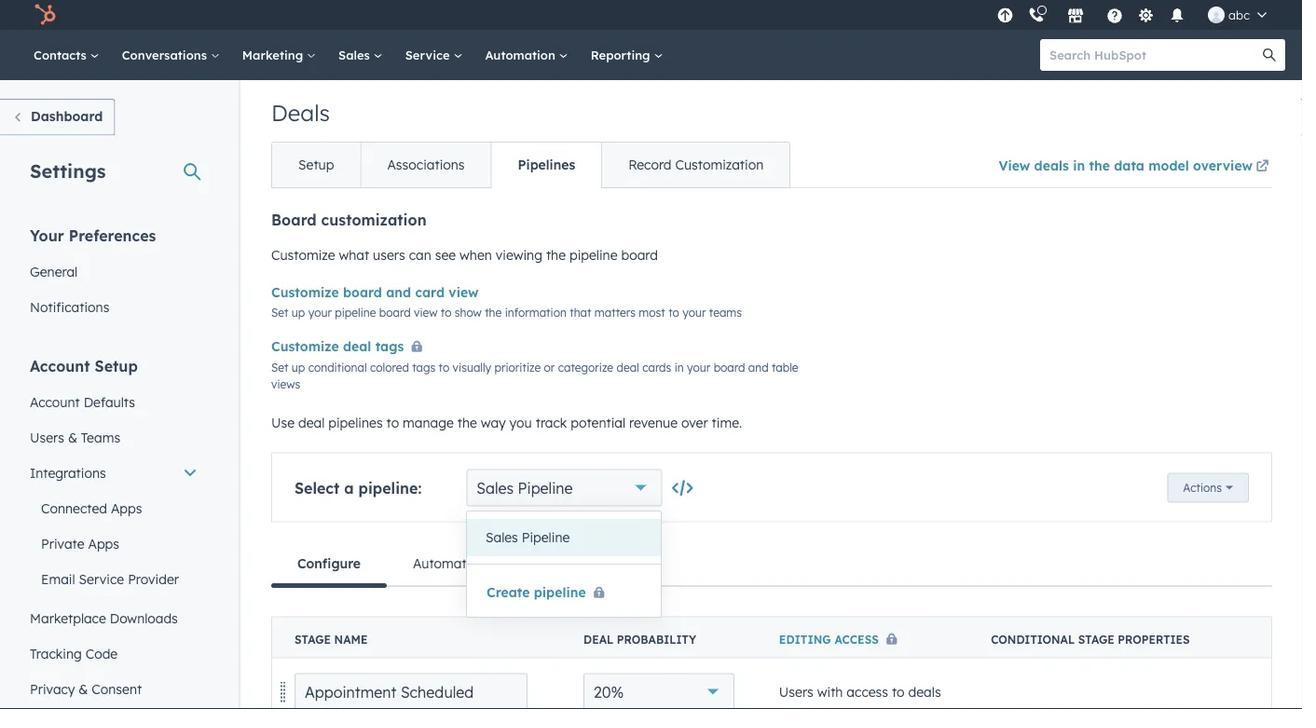 Task type: describe. For each thing, give the bounding box(es) containing it.
stage name
[[295, 606, 368, 620]]

connected
[[41, 473, 107, 490]]

set inside customize board and card view set up your pipeline board view to show the information that matters most to your teams
[[271, 278, 289, 292]]

20%
[[594, 656, 624, 675]]

show
[[455, 278, 482, 292]]

can
[[409, 220, 432, 236]]

users & teams
[[30, 402, 120, 419]]

associations
[[387, 130, 465, 146]]

board down what on the left top of the page
[[343, 257, 382, 274]]

board customization element
[[271, 184, 1273, 366]]

actions
[[1184, 454, 1222, 468]]

reporting
[[591, 20, 654, 35]]

board up most
[[621, 220, 658, 236]]

visually
[[453, 334, 492, 348]]

1 menu item from the left
[[1019, 0, 1055, 3]]

search button
[[1254, 12, 1286, 44]]

deal for use deal pipelines to manage the way you track potential revenue over time.
[[298, 387, 325, 404]]

to inside the stage appointment scheduled is currently in position 1. reorder it by using the up and down arrow keys. element
[[892, 657, 905, 673]]

customize deal tags
[[271, 311, 404, 328]]

navigation containing setup
[[271, 115, 791, 161]]

users & teams link
[[19, 393, 209, 428]]

conversations link
[[111, 3, 231, 53]]

tracking code link
[[19, 609, 209, 645]]

private
[[41, 509, 84, 525]]

pipeline:
[[359, 452, 422, 470]]

deals
[[271, 72, 330, 100]]

conditional
[[308, 334, 367, 348]]

sales pipeline inside button
[[486, 503, 570, 519]]

deals
[[909, 657, 941, 673]]

apps for connected apps
[[111, 473, 142, 490]]

name
[[334, 606, 368, 620]]

matters
[[595, 278, 636, 292]]

marketplace
[[30, 583, 106, 600]]

0 horizontal spatial view
[[414, 278, 438, 292]]

users with access to deals
[[779, 657, 941, 673]]

open popover to copy the internal identifier of the stage. image
[[674, 452, 692, 471]]

private apps
[[41, 509, 119, 525]]

prioritize
[[495, 334, 541, 348]]

actions button
[[1168, 446, 1250, 476]]

way
[[481, 387, 506, 404]]

in
[[675, 334, 684, 348]]

editing
[[779, 605, 831, 619]]

board inside set up conditional colored tags to visually prioritize or categorize deal cards in your board and table views
[[714, 334, 745, 348]]

tracking code
[[30, 619, 118, 635]]

and inside set up conditional colored tags to visually prioritize or categorize deal cards in your board and table views
[[749, 334, 769, 348]]

see
[[435, 220, 456, 236]]

search image
[[1264, 21, 1277, 35]]

pipeline for the
[[570, 220, 618, 236]]

most
[[639, 278, 666, 292]]

pipelines link
[[491, 116, 602, 160]]

use deal pipelines to manage the way you track potential revenue over time.
[[271, 387, 742, 404]]

tags inside button
[[375, 311, 404, 328]]

conditional
[[991, 606, 1075, 620]]

notifications link
[[19, 262, 209, 298]]

associations link
[[360, 116, 491, 160]]

defaults
[[84, 367, 135, 383]]

consent
[[92, 654, 142, 670]]

setup link
[[272, 116, 360, 160]]

users for users & teams
[[30, 402, 64, 419]]

to inside set up conditional colored tags to visually prioritize or categorize deal cards in your board and table views
[[439, 334, 450, 348]]

customize board and card view set up your pipeline board view to show the information that matters most to your teams
[[271, 257, 742, 292]]

teams
[[81, 402, 120, 419]]

general
[[30, 236, 78, 253]]

when
[[460, 220, 492, 236]]

customization
[[321, 184, 427, 202]]

board down customize board and card view button
[[379, 278, 411, 292]]

sales inside button
[[486, 503, 518, 519]]

email service provider link
[[19, 535, 209, 570]]

setup
[[298, 130, 334, 146]]

marketing link
[[231, 3, 327, 53]]

integrations
[[30, 438, 106, 454]]

manage
[[403, 387, 454, 404]]

access inside the stage appointment scheduled is currently in position 1. reorder it by using the up and down arrow keys. element
[[847, 657, 889, 673]]

automate link
[[387, 514, 500, 559]]

email
[[41, 544, 75, 560]]

sales pipeline inside dropdown button
[[477, 452, 573, 470]]

customization
[[676, 130, 764, 146]]

board
[[271, 184, 317, 202]]

create pipeline
[[487, 557, 586, 573]]

private apps link
[[19, 499, 209, 535]]

sales link
[[327, 3, 394, 53]]

time.
[[712, 387, 742, 404]]

create pipeline button
[[486, 557, 607, 574]]

deal
[[584, 606, 614, 620]]

conditional stage properties
[[991, 606, 1190, 620]]

& for privacy
[[79, 654, 88, 670]]

4 menu item from the left
[[1133, 0, 1160, 3]]

Search HubSpot search field
[[1041, 12, 1269, 44]]

dashboard link
[[0, 72, 115, 109]]

marketplace downloads
[[30, 583, 178, 600]]

provider
[[128, 544, 179, 560]]

automation
[[485, 20, 559, 35]]

sales inside dropdown button
[[477, 452, 514, 470]]

the inside customize board and card view set up your pipeline board view to show the information that matters most to your teams
[[485, 278, 502, 292]]

downloads
[[110, 583, 178, 600]]

access inside button
[[835, 605, 879, 619]]

5 menu item from the left
[[1160, 0, 1195, 3]]

information
[[505, 278, 567, 292]]

pipelines
[[518, 130, 576, 146]]



Task type: locate. For each thing, give the bounding box(es) containing it.
categorize
[[558, 334, 614, 348]]

users
[[373, 220, 405, 236]]

2 vertical spatial the
[[458, 387, 477, 404]]

view up "show"
[[449, 257, 479, 274]]

the right "show"
[[485, 278, 502, 292]]

users inside the stage appointment scheduled is currently in position 1. reorder it by using the up and down arrow keys. element
[[779, 657, 814, 673]]

or
[[544, 334, 555, 348]]

record customization link
[[602, 116, 790, 160]]

select a pipeline:
[[295, 452, 422, 470]]

pipeline up sales pipeline list box
[[518, 452, 573, 470]]

deal right the "use"
[[298, 387, 325, 404]]

record
[[629, 130, 672, 146]]

1 horizontal spatial view
[[449, 257, 479, 274]]

sales pipeline button
[[467, 492, 661, 530]]

0 vertical spatial deal
[[343, 311, 371, 328]]

0 horizontal spatial the
[[458, 387, 477, 404]]

1 horizontal spatial and
[[749, 334, 769, 348]]

your left teams
[[683, 278, 706, 292]]

up inside set up conditional colored tags to visually prioritize or categorize deal cards in your board and table views
[[292, 334, 305, 348]]

deal inside set up conditional colored tags to visually prioritize or categorize deal cards in your board and table views
[[617, 334, 639, 348]]

stage appointment scheduled is currently in position 1. reorder it by using the up and down arrow keys. element
[[272, 631, 1272, 699]]

& inside privacy & consent link
[[79, 654, 88, 670]]

stage
[[295, 606, 331, 620]]

customize down the board
[[271, 220, 335, 236]]

card
[[415, 257, 445, 274]]

0 horizontal spatial tags
[[375, 311, 404, 328]]

teams
[[709, 278, 742, 292]]

2 vertical spatial deal
[[298, 387, 325, 404]]

1 vertical spatial and
[[749, 334, 769, 348]]

revenue
[[630, 387, 678, 404]]

integrations button
[[19, 428, 209, 464]]

1 vertical spatial tags
[[412, 334, 436, 348]]

colored
[[370, 334, 409, 348]]

pipeline down customize board and card view button
[[335, 278, 376, 292]]

access right editing
[[835, 605, 879, 619]]

up up customize deal tags
[[292, 278, 305, 292]]

pipeline inside button
[[522, 503, 570, 519]]

1 vertical spatial sales
[[477, 452, 514, 470]]

sales down way
[[477, 452, 514, 470]]

1 horizontal spatial &
[[79, 654, 88, 670]]

tags up colored
[[375, 311, 404, 328]]

access right "with"
[[847, 657, 889, 673]]

1 set from the top
[[271, 278, 289, 292]]

account defaults
[[30, 367, 135, 383]]

1 vertical spatial service
[[79, 544, 124, 560]]

& left teams
[[68, 402, 77, 419]]

1 vertical spatial set
[[271, 334, 289, 348]]

customize down what on the left top of the page
[[271, 257, 339, 274]]

sales up create
[[486, 503, 518, 519]]

0 horizontal spatial users
[[30, 402, 64, 419]]

email service provider
[[41, 544, 179, 560]]

0 vertical spatial pipeline
[[570, 220, 618, 236]]

pipelines
[[328, 387, 383, 404]]

probability
[[617, 606, 697, 620]]

pipeline up that
[[570, 220, 618, 236]]

2 set from the top
[[271, 334, 289, 348]]

pipeline inside dropdown button
[[518, 452, 573, 470]]

board customization
[[271, 184, 427, 202]]

0 vertical spatial up
[[292, 278, 305, 292]]

1 vertical spatial pipeline
[[522, 503, 570, 519]]

customize inside button
[[271, 311, 339, 328]]

sales pipeline list box
[[467, 485, 661, 537]]

1 horizontal spatial the
[[485, 278, 502, 292]]

views
[[271, 351, 300, 365]]

1 vertical spatial deal
[[617, 334, 639, 348]]

1 vertical spatial customize
[[271, 257, 339, 274]]

over
[[682, 387, 708, 404]]

settings
[[30, 132, 106, 155]]

deal inside button
[[343, 311, 371, 328]]

customize for customize board and card view set up your pipeline board view to show the information that matters most to your teams
[[271, 257, 339, 274]]

pipeline for your
[[335, 278, 376, 292]]

1 customize from the top
[[271, 220, 335, 236]]

1 vertical spatial users
[[779, 657, 814, 673]]

customize what users can see when viewing the pipeline board
[[271, 220, 658, 236]]

2 up from the top
[[292, 334, 305, 348]]

pipeline down sales pipeline dropdown button
[[522, 503, 570, 519]]

and left card
[[386, 257, 411, 274]]

navigation
[[271, 115, 791, 161]]

0 vertical spatial sales pipeline
[[477, 452, 573, 470]]

1 horizontal spatial tags
[[412, 334, 436, 348]]

1 vertical spatial the
[[485, 278, 502, 292]]

1 vertical spatial view
[[414, 278, 438, 292]]

deal for customize deal tags
[[343, 311, 371, 328]]

board
[[621, 220, 658, 236], [343, 257, 382, 274], [379, 278, 411, 292], [714, 334, 745, 348]]

sales pipeline up sales pipeline list box
[[477, 452, 573, 470]]

marketing
[[242, 20, 307, 35]]

1 vertical spatial sales pipeline
[[486, 503, 570, 519]]

& right privacy
[[79, 654, 88, 670]]

create
[[487, 557, 530, 573]]

pipeline inside button
[[534, 557, 586, 573]]

pipeline right create
[[534, 557, 586, 573]]

view down card
[[414, 278, 438, 292]]

customize for customize deal tags
[[271, 311, 339, 328]]

cards
[[643, 334, 672, 348]]

that
[[570, 278, 592, 292]]

pipeline
[[570, 220, 618, 236], [335, 278, 376, 292], [534, 557, 586, 573]]

3 menu item from the left
[[1098, 0, 1133, 3]]

deal up conditional
[[343, 311, 371, 328]]

apps for private apps
[[88, 509, 119, 525]]

deal left cards
[[617, 334, 639, 348]]

service right sales link
[[405, 20, 454, 35]]

use
[[271, 387, 295, 404]]

your inside set up conditional colored tags to visually prioritize or categorize deal cards in your board and table views
[[687, 334, 711, 348]]

users for users with access to deals
[[779, 657, 814, 673]]

sales pipeline button
[[467, 442, 662, 480]]

select
[[295, 452, 340, 470]]

apps up "email service provider"
[[88, 509, 119, 525]]

customize inside customize board and card view set up your pipeline board view to show the information that matters most to your teams
[[271, 257, 339, 274]]

your up customize deal tags
[[308, 278, 332, 292]]

0 vertical spatial customize
[[271, 220, 335, 236]]

apps down integrations button
[[111, 473, 142, 490]]

pipeline stages element
[[271, 590, 1273, 710]]

contacts link
[[22, 3, 111, 53]]

editing access button
[[779, 605, 905, 620]]

0 vertical spatial pipeline
[[518, 452, 573, 470]]

dashboard
[[31, 81, 103, 97]]

set inside set up conditional colored tags to visually prioritize or categorize deal cards in your board and table views
[[271, 334, 289, 348]]

set up customize deal tags
[[271, 278, 289, 292]]

1 vertical spatial access
[[847, 657, 889, 673]]

2 vertical spatial customize
[[271, 311, 339, 328]]

to left "show"
[[441, 278, 452, 292]]

0 horizontal spatial and
[[386, 257, 411, 274]]

1 horizontal spatial deal
[[343, 311, 371, 328]]

tags
[[375, 311, 404, 328], [412, 334, 436, 348]]

1 horizontal spatial service
[[405, 20, 454, 35]]

with
[[818, 657, 843, 673]]

access
[[835, 605, 879, 619], [847, 657, 889, 673]]

0 vertical spatial service
[[405, 20, 454, 35]]

automate tab list
[[271, 514, 1273, 561]]

1 vertical spatial apps
[[88, 509, 119, 525]]

to left visually
[[439, 334, 450, 348]]

0 vertical spatial &
[[68, 402, 77, 419]]

customize for customize what users can see when viewing the pipeline board
[[271, 220, 335, 236]]

table
[[772, 334, 799, 348]]

0 horizontal spatial service
[[79, 544, 124, 560]]

menu
[[992, 0, 1280, 3]]

0 vertical spatial set
[[271, 278, 289, 292]]

0 horizontal spatial deal
[[298, 387, 325, 404]]

code
[[86, 619, 118, 635]]

0 vertical spatial access
[[835, 605, 879, 619]]

0 vertical spatial view
[[449, 257, 479, 274]]

0 vertical spatial the
[[546, 220, 566, 236]]

Stage name text field
[[295, 647, 528, 684]]

service down private apps link
[[79, 544, 124, 560]]

2 menu item from the left
[[1055, 0, 1098, 3]]

customize board and card view button
[[271, 255, 479, 277]]

properties
[[1118, 606, 1190, 620]]

0 vertical spatial apps
[[111, 473, 142, 490]]

service inside the email service provider link
[[79, 544, 124, 560]]

a
[[344, 452, 354, 470]]

& inside users & teams link
[[68, 402, 77, 419]]

contacts
[[34, 20, 90, 35]]

1 up from the top
[[292, 278, 305, 292]]

board right in
[[714, 334, 745, 348]]

reporting link
[[580, 3, 675, 53]]

to left manage
[[387, 387, 399, 404]]

0 horizontal spatial &
[[68, 402, 77, 419]]

conversations
[[122, 20, 211, 35]]

& for users
[[68, 402, 77, 419]]

potential
[[571, 387, 626, 404]]

2 horizontal spatial deal
[[617, 334, 639, 348]]

sales right marketing link
[[339, 20, 374, 35]]

automation link
[[474, 3, 580, 53]]

service link
[[394, 3, 474, 53]]

0 vertical spatial users
[[30, 402, 64, 419]]

view
[[449, 257, 479, 274], [414, 278, 438, 292]]

customize
[[271, 220, 335, 236], [271, 257, 339, 274], [271, 311, 339, 328]]

and inside customize board and card view set up your pipeline board view to show the information that matters most to your teams
[[386, 257, 411, 274]]

automate
[[413, 528, 474, 545]]

tags inside set up conditional colored tags to visually prioritize or categorize deal cards in your board and table views
[[412, 334, 436, 348]]

notifications
[[30, 272, 109, 288]]

you
[[510, 387, 532, 404]]

and
[[386, 257, 411, 274], [749, 334, 769, 348]]

20% button
[[584, 647, 735, 684]]

connected apps
[[41, 473, 142, 490]]

deal
[[343, 311, 371, 328], [617, 334, 639, 348], [298, 387, 325, 404]]

account
[[30, 367, 80, 383]]

account defaults link
[[19, 358, 209, 393]]

marketplace downloads link
[[19, 574, 209, 609]]

editing access
[[779, 605, 879, 619]]

users
[[30, 402, 64, 419], [779, 657, 814, 673]]

1 horizontal spatial users
[[779, 657, 814, 673]]

2 customize from the top
[[271, 257, 339, 274]]

1 vertical spatial up
[[292, 334, 305, 348]]

users left "with"
[[779, 657, 814, 673]]

1 vertical spatial pipeline
[[335, 278, 376, 292]]

customize up conditional
[[271, 311, 339, 328]]

1 vertical spatial &
[[79, 654, 88, 670]]

record customization
[[629, 130, 764, 146]]

0 vertical spatial tags
[[375, 311, 404, 328]]

users down "account"
[[30, 402, 64, 419]]

to right most
[[669, 278, 680, 292]]

the right the viewing at top left
[[546, 220, 566, 236]]

2 horizontal spatial the
[[546, 220, 566, 236]]

2 vertical spatial pipeline
[[534, 557, 586, 573]]

menu item
[[1019, 0, 1055, 3], [1055, 0, 1098, 3], [1098, 0, 1133, 3], [1133, 0, 1160, 3], [1160, 0, 1195, 3]]

deal probability
[[584, 606, 697, 620]]

sales pipeline
[[477, 452, 573, 470], [486, 503, 570, 519]]

sales pipeline up create pipeline
[[486, 503, 570, 519]]

privacy
[[30, 654, 75, 670]]

set up conditional colored tags to visually prioritize or categorize deal cards in your board and table views
[[271, 334, 799, 365]]

up inside customize board and card view set up your pipeline board view to show the information that matters most to your teams
[[292, 278, 305, 292]]

the left way
[[458, 387, 477, 404]]

0 vertical spatial and
[[386, 257, 411, 274]]

up up views
[[292, 334, 305, 348]]

0 vertical spatial sales
[[339, 20, 374, 35]]

set up views
[[271, 334, 289, 348]]

and left table
[[749, 334, 769, 348]]

to left deals
[[892, 657, 905, 673]]

3 customize from the top
[[271, 311, 339, 328]]

pipeline inside customize board and card view set up your pipeline board view to show the information that matters most to your teams
[[335, 278, 376, 292]]

tags right colored
[[412, 334, 436, 348]]

your right in
[[687, 334, 711, 348]]

2 vertical spatial sales
[[486, 503, 518, 519]]



Task type: vqa. For each thing, say whether or not it's contained in the screenshot.
rightmost &
yes



